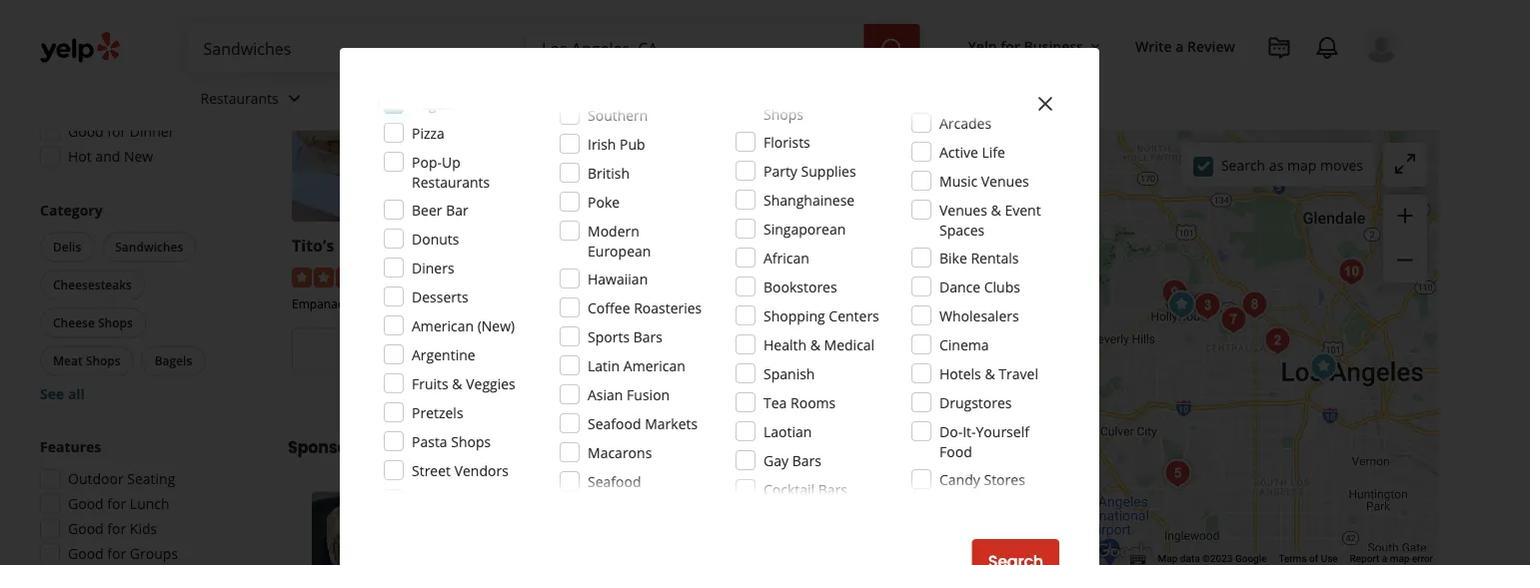 Task type: vqa. For each thing, say whether or not it's contained in the screenshot.
Closes In 47 Min
yes



Task type: locate. For each thing, give the bounding box(es) containing it.
food down do-
[[940, 442, 973, 461]]

food inside do-it-yourself food
[[940, 442, 973, 461]]

street vendors
[[412, 461, 509, 480]]

1 vertical spatial american
[[624, 356, 686, 375]]

24 chevron down v2 image for home services
[[439, 86, 463, 110]]

ghost sando shop image
[[1162, 285, 1202, 325], [1162, 285, 1202, 325]]

do-it-yourself food
[[940, 422, 1030, 461]]

bars for gay bars
[[793, 451, 822, 470]]

0 vertical spatial seafood
[[588, 414, 641, 433]]

results
[[378, 437, 436, 459]]

for down good for lunch
[[107, 520, 126, 539]]

all about the bread image
[[1184, 285, 1224, 325]]

order now
[[370, 339, 453, 362]]

food
[[932, 296, 960, 312], [940, 442, 973, 461]]

modern european
[[588, 221, 651, 260]]

poke
[[588, 192, 620, 211]]

a
[[1176, 36, 1184, 55], [1382, 553, 1388, 565]]

pm up the drugstores
[[963, 373, 984, 392]]

0 vertical spatial map
[[1288, 156, 1317, 175]]

shops up "florists"
[[764, 104, 804, 123]]

sando up hawaiian
[[598, 235, 647, 257]]

fusion
[[627, 385, 670, 404]]

good down good for kids
[[68, 545, 104, 564]]

1 vertical spatial venues
[[940, 200, 988, 219]]

meat shops
[[53, 353, 121, 369]]

gay bars
[[764, 451, 822, 470]]

wax paper - los angeles image
[[1332, 252, 1372, 292]]

1 horizontal spatial map
[[1390, 553, 1410, 565]]

good for good for dinner
[[68, 122, 104, 141]]

closes
[[355, 373, 400, 392]]

sponsored
[[288, 437, 374, 459]]

1 vertical spatial sando
[[589, 492, 650, 520]]

& inside chocolatiers & shops
[[849, 84, 859, 103]]

0 horizontal spatial until
[[644, 373, 673, 392]]

pm right '7:00'
[[708, 373, 729, 392]]

1 horizontal spatial sandwiches,
[[835, 296, 903, 312]]

empanadas, argentine, sandwiches
[[292, 296, 490, 312]]

google
[[1236, 553, 1267, 565]]

fruits
[[412, 374, 449, 393]]

closes in 47 min
[[355, 373, 467, 392]]

3.7 (53 reviews)
[[917, 267, 1018, 286]]

1 horizontal spatial sandwiches
[[424, 296, 490, 312]]

up
[[442, 152, 461, 171]]

empanadas,
[[292, 296, 361, 312]]

seafood down macarons
[[588, 472, 641, 491]]

& left travel
[[985, 364, 995, 383]]

travel
[[999, 364, 1039, 383]]

food down "(53"
[[932, 296, 960, 312]]

shop up (288
[[651, 235, 690, 257]]

american (new)
[[412, 316, 515, 335]]

drugstores
[[940, 393, 1012, 412]]

restaurants link
[[184, 72, 323, 130]]

shop down markets
[[655, 492, 704, 520]]

vendors
[[455, 461, 509, 480]]

0 vertical spatial food
[[932, 296, 960, 312]]

for for dinner
[[107, 122, 126, 141]]

4.3
[[408, 267, 428, 286]]

keyboard shortcuts image
[[1130, 555, 1146, 565]]

shops
[[764, 104, 804, 123], [98, 315, 133, 331], [86, 353, 121, 369], [451, 432, 491, 451]]

2 good from the top
[[68, 495, 104, 514]]

1 horizontal spatial american
[[624, 356, 686, 375]]

0 vertical spatial restaurants
[[200, 89, 279, 108]]

view
[[613, 339, 651, 362]]

2 until from the left
[[898, 373, 928, 392]]

delis
[[53, 239, 81, 255], [619, 296, 646, 312]]

dance clubs
[[940, 277, 1021, 296]]

mike's deli image
[[1158, 454, 1198, 494], [1158, 454, 1198, 494]]

& right the chocolatiers
[[849, 84, 859, 103]]

& inside venues & event spaces
[[991, 200, 1002, 219]]

for up good for kids
[[107, 495, 126, 514]]

tea rooms
[[764, 393, 836, 412]]

sando down macarons
[[589, 492, 650, 520]]

good up hot at the left top
[[68, 122, 104, 141]]

0 vertical spatial venues
[[982, 171, 1029, 190]]

0 horizontal spatial sandwiches
[[115, 239, 183, 255]]

a right "write"
[[1176, 36, 1184, 55]]

clubs
[[985, 277, 1021, 296]]

0 horizontal spatial sandwiches,
[[547, 296, 615, 312]]

for down good for kids
[[107, 545, 126, 564]]

cinema
[[940, 335, 989, 354]]

hot
[[68, 147, 92, 166]]

meat shops button
[[40, 346, 134, 376]]

desserts
[[412, 287, 469, 306]]

& down shopping centers at the bottom of the page
[[811, 335, 821, 354]]

map right 'as'
[[1288, 156, 1317, 175]]

open for open now 4:43 pm
[[68, 22, 104, 41]]

business
[[1024, 36, 1084, 55]]

1 horizontal spatial open
[[603, 373, 640, 392]]

0 vertical spatial sandwiches
[[115, 239, 183, 255]]

1 reviews) from the left
[[466, 267, 520, 286]]

american
[[412, 316, 474, 335], [624, 356, 686, 375]]

seafood
[[588, 414, 641, 433], [588, 472, 641, 491]]

beer
[[412, 200, 442, 219]]

kids
[[130, 520, 157, 539]]

1 horizontal spatial pm
[[708, 373, 729, 392]]

1 horizontal spatial 24 chevron down v2 image
[[439, 86, 463, 110]]

0 horizontal spatial now
[[108, 22, 137, 41]]

shops up vendors in the bottom of the page
[[451, 432, 491, 451]]

bars right cocktail
[[819, 480, 848, 499]]

0 horizontal spatial pm
[[172, 22, 194, 41]]

24 chevron down v2 image inside restaurants 'link'
[[283, 86, 307, 110]]

0 horizontal spatial a
[[1176, 36, 1184, 55]]

1 vertical spatial map
[[1390, 553, 1410, 565]]

1 vertical spatial seafood
[[588, 472, 641, 491]]

3 reviews) from the left
[[964, 267, 1018, 286]]

0 vertical spatial shop
[[651, 235, 690, 257]]

pm
[[172, 22, 194, 41], [708, 373, 729, 392], [963, 373, 984, 392]]

markets
[[645, 414, 698, 433]]

british
[[588, 163, 630, 182]]

seafood for seafood markets
[[588, 414, 641, 433]]

delis down 'category'
[[53, 239, 81, 255]]

bagels button
[[142, 346, 205, 376]]

24 chevron down v2 image inside home services link
[[439, 86, 463, 110]]

rooms
[[791, 393, 836, 412]]

pasta
[[412, 432, 448, 451]]

for
[[1001, 36, 1021, 55], [107, 122, 126, 141], [107, 495, 126, 514], [107, 520, 126, 539], [107, 545, 126, 564]]

search image
[[880, 37, 904, 61]]

2 sandwiches, from the left
[[835, 296, 903, 312]]

street
[[412, 461, 451, 480]]

veggies
[[466, 374, 516, 393]]

google image
[[1091, 540, 1157, 566]]

24 chevron down v2 image for restaurants
[[283, 86, 307, 110]]

shops inside "button"
[[86, 353, 121, 369]]

1 vertical spatial a
[[1382, 553, 1388, 565]]

oui melrose image
[[1188, 286, 1228, 326]]

4.8 star rating image
[[547, 268, 655, 288]]

notifications image
[[1316, 36, 1340, 60]]

2 seafood from the top
[[588, 472, 641, 491]]

2 vertical spatial bars
[[819, 480, 848, 499]]

0 vertical spatial now
[[108, 22, 137, 41]]

review
[[1188, 36, 1236, 55]]

1 vertical spatial bars
[[793, 451, 822, 470]]

map for moves
[[1288, 156, 1317, 175]]

sandwiches, down 3.7 star rating image
[[835, 296, 903, 312]]

0 vertical spatial open
[[68, 22, 104, 41]]

bagels
[[155, 353, 192, 369]]

a right report
[[1382, 553, 1388, 565]]

get directions link
[[801, 328, 1040, 372]]

0 vertical spatial delis
[[53, 239, 81, 255]]

florists
[[764, 132, 811, 151]]

delis button
[[40, 232, 94, 262]]

0 horizontal spatial american
[[412, 316, 474, 335]]

1 good from the top
[[68, 122, 104, 141]]

donuts
[[412, 229, 459, 248]]

until left '7:00'
[[644, 373, 673, 392]]

bars up cocktail bars
[[793, 451, 822, 470]]

shops inside chocolatiers & shops
[[764, 104, 804, 123]]

bars down coffee roasteries
[[634, 327, 663, 346]]

1 vertical spatial food
[[940, 442, 973, 461]]

0 horizontal spatial open
[[68, 22, 104, 41]]

zoom out image
[[1394, 248, 1418, 272]]

seafood up macarons
[[588, 414, 641, 433]]

for right yelp
[[1001, 36, 1021, 55]]

0 vertical spatial a
[[1176, 36, 1184, 55]]

dialog
[[0, 0, 1531, 566]]

shopping centers
[[764, 306, 880, 325]]

min
[[440, 373, 467, 392]]

shops for cheese shops
[[98, 315, 133, 331]]

home
[[339, 89, 378, 108]]

group
[[34, 0, 248, 172], [1384, 195, 1428, 283], [36, 200, 248, 404], [34, 437, 248, 566]]

seating
[[127, 470, 175, 489]]

good down good for lunch
[[68, 520, 104, 539]]

venues up spaces
[[940, 200, 988, 219]]

shops inside button
[[98, 315, 133, 331]]

1 vertical spatial sandwiches
[[424, 296, 490, 312]]

now inside "group"
[[108, 22, 137, 41]]

0 horizontal spatial 24 chevron down v2 image
[[283, 86, 307, 110]]

1 horizontal spatial now
[[418, 339, 453, 362]]

24 chevron down v2 image left home
[[283, 86, 307, 110]]

sandwiches, down 4.8 star rating image
[[547, 296, 615, 312]]

restaurants
[[200, 89, 279, 108], [412, 172, 490, 191]]

as
[[1270, 156, 1284, 175]]

1 horizontal spatial until
[[898, 373, 928, 392]]

venues down life
[[982, 171, 1029, 190]]

ghost sando shop down macarons
[[525, 492, 704, 520]]

close image
[[1034, 92, 1058, 116]]

reviews) for get directions
[[964, 267, 1018, 286]]

1 seafood from the top
[[588, 414, 641, 433]]

party supplies
[[764, 161, 856, 180]]

2 24 chevron down v2 image from the left
[[439, 86, 463, 110]]

delis down hawaiian
[[619, 296, 646, 312]]

& for health
[[811, 335, 821, 354]]

24 chevron down v2 image
[[283, 86, 307, 110], [439, 86, 463, 110]]

2 reviews) from the left
[[718, 267, 771, 286]]

now up offers delivery
[[108, 22, 137, 41]]

2 horizontal spatial reviews)
[[964, 267, 1018, 286]]

& for fruits
[[452, 374, 462, 393]]

it-
[[963, 422, 976, 441]]

shops right cheese
[[98, 315, 133, 331]]

0 horizontal spatial reviews)
[[466, 267, 520, 286]]

pm right the "4:43"
[[172, 22, 194, 41]]

firehouse subs image
[[1304, 347, 1344, 387]]

shops right meat
[[86, 353, 121, 369]]

tito's market
[[292, 235, 397, 257]]

4 good from the top
[[68, 545, 104, 564]]

good for good for lunch
[[68, 495, 104, 514]]

map left error
[[1390, 553, 1410, 565]]

until left 8:30
[[898, 373, 928, 392]]

& left event at the top right of page
[[991, 200, 1002, 219]]

sandwiches, delis
[[547, 296, 646, 312]]

view website link
[[547, 328, 785, 372]]

for up hot and new
[[107, 122, 126, 141]]

sandwiches up 'american (new)'
[[424, 296, 490, 312]]

0 vertical spatial bars
[[634, 327, 663, 346]]

bike
[[940, 248, 968, 267]]

(288
[[686, 267, 714, 286]]

map
[[1158, 553, 1178, 565]]

2 horizontal spatial pm
[[963, 373, 984, 392]]

1 horizontal spatial reviews)
[[718, 267, 771, 286]]

map for error
[[1390, 553, 1410, 565]]

0 horizontal spatial restaurants
[[200, 89, 279, 108]]

0 vertical spatial american
[[412, 316, 474, 335]]

yelp for business button
[[960, 28, 1112, 64]]

1 vertical spatial delis
[[619, 296, 646, 312]]

pm for open now 4:43 pm
[[172, 22, 194, 41]]

and
[[95, 147, 120, 166]]

sandwiches inside button
[[115, 239, 183, 255]]

venues
[[982, 171, 1029, 190], [940, 200, 988, 219]]

sandwiches up cheesesteaks
[[115, 239, 183, 255]]

order
[[370, 339, 414, 362]]

0 horizontal spatial map
[[1288, 156, 1317, 175]]

1 horizontal spatial a
[[1382, 553, 1388, 565]]

sponsored results
[[288, 437, 436, 459]]

3 good from the top
[[68, 520, 104, 539]]

now up '47'
[[418, 339, 453, 362]]

& right fruits
[[452, 374, 462, 393]]

1 horizontal spatial restaurants
[[412, 172, 490, 191]]

0 horizontal spatial delis
[[53, 239, 81, 255]]

& for venues
[[991, 200, 1002, 219]]

pm for open until 7:00 pm
[[708, 373, 729, 392]]

dinner
[[130, 122, 174, 141]]

None search field
[[187, 24, 924, 72]]

24 chevron down v2 image up pizza
[[439, 86, 463, 110]]

medical
[[824, 335, 875, 354]]

search
[[1222, 156, 1266, 175]]

(1.2k
[[431, 267, 463, 286]]

1 vertical spatial open
[[603, 373, 640, 392]]

for inside button
[[1001, 36, 1021, 55]]

1 vertical spatial now
[[418, 339, 453, 362]]

food for delis, sandwiches, fast food
[[932, 296, 960, 312]]

1 24 chevron down v2 image from the left
[[283, 86, 307, 110]]

for for business
[[1001, 36, 1021, 55]]

ghost sando shop up hawaiian
[[547, 235, 690, 257]]

do-
[[940, 422, 963, 441]]

good down outdoor at the bottom of page
[[68, 495, 104, 514]]

shops for meat shops
[[86, 353, 121, 369]]



Task type: describe. For each thing, give the bounding box(es) containing it.
a for write
[[1176, 36, 1184, 55]]

subs
[[884, 235, 921, 257]]

write a review
[[1136, 36, 1236, 55]]

zoom in image
[[1394, 204, 1418, 228]]

health & medical
[[764, 335, 875, 354]]

order now link
[[292, 328, 531, 372]]

modern
[[588, 221, 640, 240]]

cheese shops button
[[40, 308, 146, 338]]

expand map image
[[1394, 152, 1418, 176]]

food for do-it-yourself food
[[940, 442, 973, 461]]

16 info v2 image
[[440, 440, 456, 456]]

47
[[420, 373, 436, 392]]

8:30
[[931, 373, 959, 392]]

party
[[764, 161, 798, 180]]

delis inside button
[[53, 239, 81, 255]]

now for open
[[108, 22, 137, 41]]

24 chevron down v2 image
[[586, 86, 610, 110]]

pretzels
[[412, 403, 463, 422]]

coffee roasteries
[[588, 298, 702, 317]]

cheesesteaks button
[[40, 270, 145, 300]]

latin american
[[588, 356, 686, 375]]

health
[[764, 335, 807, 354]]

1 until from the left
[[644, 373, 673, 392]]

cocktail bars
[[764, 480, 848, 499]]

coffee
[[588, 298, 630, 317]]

& for chocolatiers
[[849, 84, 859, 103]]

good for good for groups
[[68, 545, 104, 564]]

vegan
[[412, 94, 453, 113]]

1 vertical spatial restaurants
[[412, 172, 490, 191]]

pizza
[[412, 123, 445, 142]]

music venues
[[940, 171, 1029, 190]]

map region
[[1012, 0, 1524, 566]]

for for kids
[[107, 520, 126, 539]]

1 vertical spatial shop
[[655, 492, 704, 520]]

website
[[655, 339, 719, 362]]

dance
[[940, 277, 981, 296]]

in
[[403, 373, 417, 392]]

sports bars
[[588, 327, 663, 346]]

tea
[[764, 393, 787, 412]]

home services
[[339, 89, 435, 108]]

seafood for seafood
[[588, 472, 641, 491]]

roasteries
[[634, 298, 702, 317]]

centers
[[829, 306, 880, 325]]

shops for pasta shops
[[451, 432, 491, 451]]

good for good for kids
[[68, 520, 104, 539]]

beer bar
[[412, 200, 469, 219]]

projects image
[[1268, 36, 1292, 60]]

1 vertical spatial ghost sando shop
[[525, 492, 704, 520]]

4:43
[[141, 22, 169, 41]]

all
[[68, 385, 85, 404]]

cheesesteaks
[[53, 277, 132, 293]]

1 sandwiches, from the left
[[547, 296, 615, 312]]

0 vertical spatial sando
[[598, 235, 647, 257]]

services
[[382, 89, 435, 108]]

4.3 (1.2k reviews)
[[408, 267, 520, 286]]

open until 7:00 pm
[[603, 373, 729, 392]]

venues inside venues & event spaces
[[940, 200, 988, 219]]

candy
[[940, 470, 981, 489]]

singaporean
[[764, 219, 846, 238]]

bar
[[446, 200, 469, 219]]

for for groups
[[107, 545, 126, 564]]

data
[[1181, 553, 1200, 565]]

0 vertical spatial ghost sando shop
[[547, 235, 690, 257]]

for for lunch
[[107, 495, 126, 514]]

& for hotels
[[985, 364, 995, 383]]

use
[[1321, 553, 1338, 565]]

irish
[[588, 134, 616, 153]]

view website
[[613, 339, 719, 362]]

4.3 star rating image
[[292, 268, 400, 288]]

reviews) for order now
[[466, 267, 520, 286]]

larchmont village wine spirits & cheese image
[[1214, 300, 1254, 340]]

hotels
[[940, 364, 982, 383]]

bars for cocktail bars
[[819, 480, 848, 499]]

group containing category
[[36, 200, 248, 404]]

good for lunch
[[68, 495, 170, 514]]

life
[[982, 142, 1006, 161]]

yelp for business
[[968, 36, 1084, 55]]

16 chevron down v2 image
[[1088, 39, 1104, 55]]

business categories element
[[184, 72, 1400, 130]]

open now 4:43 pm
[[68, 22, 194, 41]]

hotels & travel
[[940, 364, 1039, 383]]

user actions element
[[952, 25, 1428, 148]]

tito's
[[292, 235, 334, 257]]

1 vertical spatial ghost
[[525, 492, 584, 520]]

©2023
[[1203, 553, 1233, 565]]

argentine,
[[364, 296, 421, 312]]

0 vertical spatial ghost
[[547, 235, 593, 257]]

a for report
[[1382, 553, 1388, 565]]

hot and new
[[68, 147, 153, 166]]

restaurants inside restaurants 'link'
[[200, 89, 279, 108]]

now for order
[[418, 339, 453, 362]]

fruits & veggies
[[412, 374, 516, 393]]

ggiata - west hollywood image
[[1155, 273, 1195, 313]]

rentals
[[971, 248, 1019, 267]]

macarons
[[588, 443, 652, 462]]

group containing features
[[34, 437, 248, 566]]

home services link
[[323, 72, 479, 130]]

report a map error
[[1350, 553, 1434, 565]]

sandwiches button
[[102, 232, 196, 262]]

get directions
[[866, 339, 976, 362]]

active
[[940, 142, 979, 161]]

yelp
[[968, 36, 997, 55]]

shanghainese
[[764, 190, 855, 209]]

diners
[[412, 258, 455, 277]]

groups
[[130, 545, 178, 564]]

get
[[866, 339, 893, 362]]

gay
[[764, 451, 789, 470]]

brothers sandwich shop image
[[1258, 321, 1298, 361]]

seafood markets
[[588, 414, 698, 433]]

terms of use link
[[1279, 553, 1338, 565]]

dialog containing chocolatiers & shops
[[0, 0, 1531, 566]]

bars for sports bars
[[634, 327, 663, 346]]

latin
[[588, 356, 620, 375]]

group containing open now
[[34, 0, 248, 172]]

meat
[[53, 353, 83, 369]]

stores
[[984, 470, 1026, 489]]

terms
[[1279, 553, 1307, 565]]

african
[[764, 248, 810, 267]]

write a review link
[[1128, 28, 1244, 64]]

irish pub
[[588, 134, 646, 153]]

1 horizontal spatial delis
[[619, 296, 646, 312]]

open for open until 7:00 pm
[[603, 373, 640, 392]]

3.7 star rating image
[[801, 268, 909, 288]]

moves
[[1321, 156, 1364, 175]]

offers delivery
[[68, 47, 165, 66]]

market
[[339, 235, 397, 257]]

fast
[[906, 296, 929, 312]]

ggiata delicatessen image
[[1235, 285, 1275, 325]]



